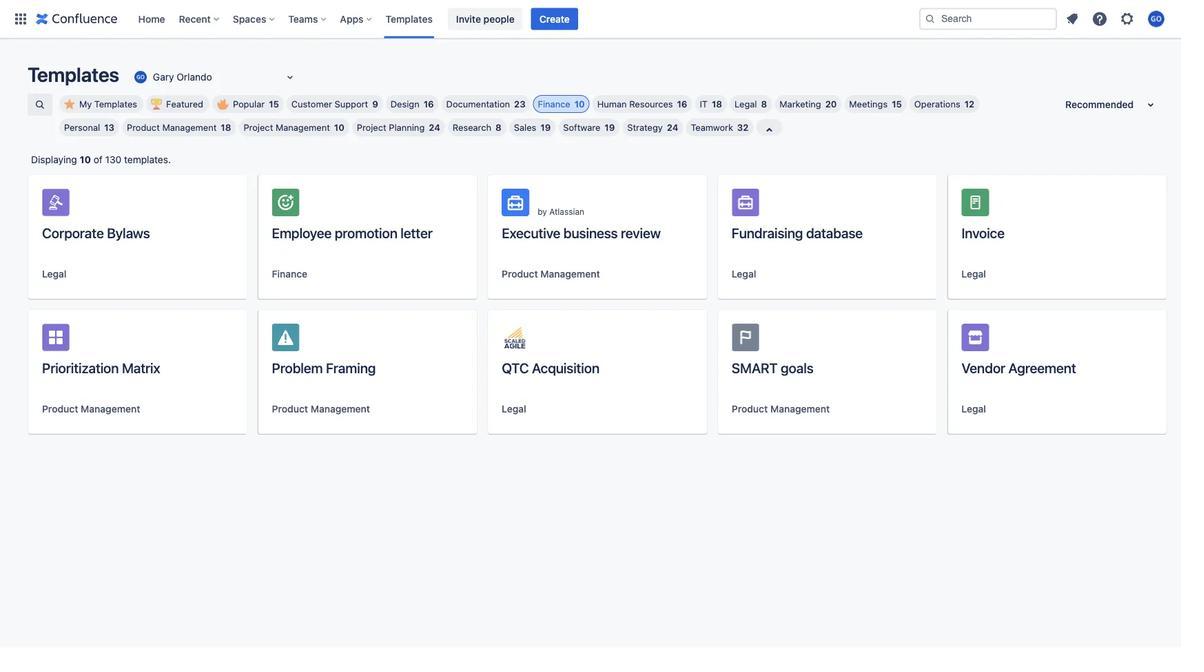 Task type: describe. For each thing, give the bounding box(es) containing it.
gary
[[153, 71, 174, 83]]

legal button for qtc acquisition
[[502, 402, 526, 416]]

legal 8
[[735, 99, 767, 109]]

marketing
[[780, 99, 821, 109]]

planning
[[389, 122, 425, 133]]

product management for executive
[[502, 268, 600, 280]]

product management button for problem
[[272, 402, 370, 416]]

12
[[965, 99, 975, 109]]

displaying 10 of 130 templates.
[[31, 154, 171, 165]]

documentation 23
[[446, 99, 526, 109]]

legal for vendor
[[962, 403, 986, 415]]

project management 10
[[244, 122, 344, 133]]

130
[[105, 154, 121, 165]]

product management button for smart
[[732, 402, 830, 416]]

software
[[563, 122, 600, 133]]

fundraising database
[[732, 225, 863, 241]]

employee promotion letter
[[272, 225, 433, 241]]

management down featured
[[162, 122, 217, 133]]

templates inside templates link
[[386, 13, 433, 24]]

legal button for invoice
[[962, 267, 986, 281]]

executive
[[502, 225, 560, 241]]

resources
[[629, 99, 673, 109]]

finance button
[[272, 267, 307, 281]]

featured button
[[146, 95, 210, 113]]

notification icon image
[[1064, 11, 1081, 27]]

teams button
[[284, 8, 332, 30]]

legal up the 32
[[735, 99, 757, 109]]

teamwork 32
[[691, 122, 749, 133]]

review
[[621, 225, 661, 241]]

popular
[[233, 99, 265, 109]]

customer
[[291, 99, 332, 109]]

featured
[[166, 99, 203, 109]]

invite
[[456, 13, 481, 24]]

10 for finance 10
[[575, 99, 585, 109]]

1 horizontal spatial 10
[[334, 122, 344, 133]]

fundraising
[[732, 225, 803, 241]]

project for project planning 24
[[357, 122, 386, 133]]

23
[[514, 99, 526, 109]]

management for smart goals
[[770, 403, 830, 415]]

prioritization matrix
[[42, 360, 160, 376]]

product for problem framing
[[272, 403, 308, 415]]

matrix
[[122, 360, 160, 376]]

personal
[[64, 122, 100, 133]]

software 19
[[563, 122, 615, 133]]

invite people
[[456, 13, 515, 24]]

of
[[94, 154, 103, 165]]

create
[[539, 13, 570, 24]]

my templates button
[[59, 95, 143, 113]]

2 15 from the left
[[892, 99, 902, 109]]

management down customer
[[276, 122, 330, 133]]

product management 18
[[127, 122, 231, 133]]

19 for software 19
[[605, 122, 615, 133]]

recommended button
[[1057, 94, 1167, 116]]

project for project management 10
[[244, 122, 273, 133]]

smart goals
[[732, 360, 814, 376]]

personal 13
[[64, 122, 114, 133]]

legal button for vendor agreement
[[962, 402, 986, 416]]

employee
[[272, 225, 332, 241]]

templates.
[[124, 154, 171, 165]]

search image
[[925, 13, 936, 24]]

apps button
[[336, 8, 377, 30]]

teams
[[288, 13, 318, 24]]

my templates
[[79, 99, 137, 109]]

corporate bylaws
[[42, 225, 150, 241]]

create link
[[531, 8, 578, 30]]

help icon image
[[1092, 11, 1108, 27]]

executive business review
[[502, 225, 661, 241]]

teamwork
[[691, 122, 733, 133]]

acquisition
[[532, 360, 600, 376]]

problem framing
[[272, 360, 376, 376]]

smart
[[732, 360, 778, 376]]

strategy 24
[[627, 122, 678, 133]]

product management button for executive
[[502, 267, 600, 281]]

1 16 from the left
[[424, 99, 434, 109]]

product for executive business review
[[502, 268, 538, 280]]

invoice
[[962, 225, 1005, 241]]

design
[[391, 99, 419, 109]]

letter
[[401, 225, 433, 241]]

customer support 9
[[291, 99, 378, 109]]

corporate
[[42, 225, 104, 241]]

strategy
[[627, 122, 663, 133]]

documentation
[[446, 99, 510, 109]]

templates inside my templates button
[[94, 99, 137, 109]]

human resources 16
[[597, 99, 687, 109]]

product up the templates.
[[127, 122, 160, 133]]

research 8
[[453, 122, 502, 133]]

management for executive business review
[[541, 268, 600, 280]]

it 18
[[700, 99, 722, 109]]

business
[[564, 225, 618, 241]]

product management button for prioritization
[[42, 402, 140, 416]]

recent button
[[175, 8, 225, 30]]

agreement
[[1009, 360, 1076, 376]]

legal for corporate
[[42, 268, 67, 280]]

finance for finance 10
[[538, 99, 570, 109]]

prioritization
[[42, 360, 119, 376]]

people
[[484, 13, 515, 24]]

8 for legal 8
[[761, 99, 767, 109]]



Task type: vqa. For each thing, say whether or not it's contained in the screenshot.


Task type: locate. For each thing, give the bounding box(es) containing it.
8 up fewer categories "icon"
[[761, 99, 767, 109]]

0 horizontal spatial 18
[[221, 122, 231, 133]]

recommended
[[1065, 99, 1134, 110]]

15 right "popular"
[[269, 99, 279, 109]]

legal down corporate
[[42, 268, 67, 280]]

your profile and preferences image
[[1148, 11, 1165, 27]]

10 for displaying 10 of 130 templates.
[[80, 154, 91, 165]]

product management down the executive
[[502, 268, 600, 280]]

15 right meetings
[[892, 99, 902, 109]]

0 horizontal spatial 24
[[429, 122, 440, 133]]

project planning 24
[[357, 122, 440, 133]]

Search field
[[919, 8, 1057, 30]]

legal
[[735, 99, 757, 109], [42, 268, 67, 280], [732, 268, 756, 280], [962, 268, 986, 280], [502, 403, 526, 415], [962, 403, 986, 415]]

1 vertical spatial 18
[[221, 122, 231, 133]]

1 24 from the left
[[429, 122, 440, 133]]

framing
[[326, 360, 376, 376]]

2 vertical spatial templates
[[94, 99, 137, 109]]

management
[[162, 122, 217, 133], [276, 122, 330, 133], [541, 268, 600, 280], [81, 403, 140, 415], [311, 403, 370, 415], [770, 403, 830, 415]]

legal down qtc
[[502, 403, 526, 415]]

product down problem at the bottom of page
[[272, 403, 308, 415]]

product down prioritization
[[42, 403, 78, 415]]

1 15 from the left
[[269, 99, 279, 109]]

10 up "software"
[[575, 99, 585, 109]]

1 horizontal spatial 15
[[892, 99, 902, 109]]

16 right design
[[424, 99, 434, 109]]

templates
[[386, 13, 433, 24], [28, 63, 119, 86], [94, 99, 137, 109]]

legal down invoice
[[962, 268, 986, 280]]

product management button down problem framing
[[272, 402, 370, 416]]

atlassian
[[549, 207, 584, 216]]

1 horizontal spatial finance
[[538, 99, 570, 109]]

product for smart goals
[[732, 403, 768, 415]]

1 horizontal spatial 19
[[605, 122, 615, 133]]

0 vertical spatial 10
[[575, 99, 585, 109]]

templates up 13
[[94, 99, 137, 109]]

1 horizontal spatial 24
[[667, 122, 678, 133]]

product management down problem framing
[[272, 403, 370, 415]]

product management button down smart goals
[[732, 402, 830, 416]]

database
[[806, 225, 863, 241]]

2 24 from the left
[[667, 122, 678, 133]]

19 for sales 19
[[541, 122, 551, 133]]

finance 10
[[538, 99, 585, 109]]

18
[[712, 99, 722, 109], [221, 122, 231, 133]]

legal button down the fundraising
[[732, 267, 756, 281]]

8 right research
[[496, 122, 502, 133]]

product management
[[502, 268, 600, 280], [42, 403, 140, 415], [272, 403, 370, 415], [732, 403, 830, 415]]

management down "goals"
[[770, 403, 830, 415]]

legal down vendor
[[962, 403, 986, 415]]

operations 12
[[914, 99, 975, 109]]

product management down smart goals
[[732, 403, 830, 415]]

24
[[429, 122, 440, 133], [667, 122, 678, 133]]

project down "popular"
[[244, 122, 273, 133]]

product for prioritization matrix
[[42, 403, 78, 415]]

management for prioritization matrix
[[81, 403, 140, 415]]

2 19 from the left
[[605, 122, 615, 133]]

0 vertical spatial 8
[[761, 99, 767, 109]]

management down framing
[[311, 403, 370, 415]]

promotion
[[335, 225, 397, 241]]

legal for fundraising
[[732, 268, 756, 280]]

it
[[700, 99, 708, 109]]

9
[[372, 99, 378, 109]]

20
[[825, 99, 837, 109]]

1 vertical spatial finance
[[272, 268, 307, 280]]

finance down employee
[[272, 268, 307, 280]]

0 horizontal spatial 8
[[496, 122, 502, 133]]

management down prioritization matrix at the left bottom of the page
[[81, 403, 140, 415]]

13
[[104, 122, 114, 133]]

0 vertical spatial templates
[[386, 13, 433, 24]]

open image
[[282, 69, 298, 85]]

8
[[761, 99, 767, 109], [496, 122, 502, 133]]

finance
[[538, 99, 570, 109], [272, 268, 307, 280]]

gary orlando
[[153, 71, 212, 83]]

qtc
[[502, 360, 529, 376]]

spaces
[[233, 13, 266, 24]]

legal button for fundraising database
[[732, 267, 756, 281]]

product management for problem
[[272, 403, 370, 415]]

8 for research 8
[[496, 122, 502, 133]]

product management button down the executive
[[502, 267, 600, 281]]

legal button down corporate
[[42, 267, 67, 281]]

legal button down invoice
[[962, 267, 986, 281]]

15
[[269, 99, 279, 109], [892, 99, 902, 109]]

project down 9
[[357, 122, 386, 133]]

0 horizontal spatial 19
[[541, 122, 551, 133]]

bylaws
[[107, 225, 150, 241]]

settings icon image
[[1119, 11, 1136, 27]]

19 down human
[[605, 122, 615, 133]]

apps
[[340, 13, 364, 24]]

fewer categories image
[[761, 122, 778, 139]]

spaces button
[[229, 8, 280, 30]]

banner
[[0, 0, 1181, 39]]

finance up sales 19
[[538, 99, 570, 109]]

sales 19
[[514, 122, 551, 133]]

1 horizontal spatial project
[[357, 122, 386, 133]]

legal button down vendor
[[962, 402, 986, 416]]

product management button down prioritization matrix at the left bottom of the page
[[42, 402, 140, 416]]

16
[[424, 99, 434, 109], [677, 99, 687, 109]]

0 vertical spatial finance
[[538, 99, 570, 109]]

vendor
[[962, 360, 1006, 376]]

0 horizontal spatial 10
[[80, 154, 91, 165]]

human
[[597, 99, 627, 109]]

legal for qtc
[[502, 403, 526, 415]]

recent
[[179, 13, 211, 24]]

by
[[538, 207, 547, 216]]

1 horizontal spatial 18
[[712, 99, 722, 109]]

2 vertical spatial 10
[[80, 154, 91, 165]]

templates link
[[381, 8, 437, 30]]

2 16 from the left
[[677, 99, 687, 109]]

finance for finance
[[272, 268, 307, 280]]

16 left it
[[677, 99, 687, 109]]

appswitcher icon image
[[12, 11, 29, 27]]

product down the smart
[[732, 403, 768, 415]]

goals
[[781, 360, 814, 376]]

design 16
[[391, 99, 434, 109]]

displaying
[[31, 154, 77, 165]]

templates up the my
[[28, 63, 119, 86]]

templates right 'apps' popup button
[[386, 13, 433, 24]]

None text field
[[132, 70, 135, 84]]

sales
[[514, 122, 536, 133]]

32
[[737, 122, 749, 133]]

10
[[575, 99, 585, 109], [334, 122, 344, 133], [80, 154, 91, 165]]

global element
[[8, 0, 917, 38]]

product
[[127, 122, 160, 133], [502, 268, 538, 280], [42, 403, 78, 415], [272, 403, 308, 415], [732, 403, 768, 415]]

19 right sales
[[541, 122, 551, 133]]

banner containing home
[[0, 0, 1181, 39]]

legal button
[[42, 267, 67, 281], [732, 267, 756, 281], [962, 267, 986, 281], [502, 402, 526, 416], [962, 402, 986, 416]]

support
[[335, 99, 368, 109]]

problem
[[272, 360, 323, 376]]

product down the executive
[[502, 268, 538, 280]]

24 right strategy
[[667, 122, 678, 133]]

0 horizontal spatial 15
[[269, 99, 279, 109]]

2 horizontal spatial 10
[[575, 99, 585, 109]]

1 project from the left
[[244, 122, 273, 133]]

management for problem framing
[[311, 403, 370, 415]]

management down executive business review at top
[[541, 268, 600, 280]]

10 down "customer support 9"
[[334, 122, 344, 133]]

1 vertical spatial 10
[[334, 122, 344, 133]]

product management for smart
[[732, 403, 830, 415]]

19
[[541, 122, 551, 133], [605, 122, 615, 133]]

orlando
[[177, 71, 212, 83]]

1 horizontal spatial 8
[[761, 99, 767, 109]]

legal button down qtc
[[502, 402, 526, 416]]

24 right planning
[[429, 122, 440, 133]]

project
[[244, 122, 273, 133], [357, 122, 386, 133]]

legal button for corporate bylaws
[[42, 267, 67, 281]]

1 horizontal spatial 16
[[677, 99, 687, 109]]

open search bar image
[[34, 99, 45, 110]]

10 left of
[[80, 154, 91, 165]]

0 vertical spatial 18
[[712, 99, 722, 109]]

1 vertical spatial 8
[[496, 122, 502, 133]]

0 horizontal spatial project
[[244, 122, 273, 133]]

meetings 15
[[849, 99, 902, 109]]

product management for prioritization
[[42, 403, 140, 415]]

legal down the fundraising
[[732, 268, 756, 280]]

my
[[79, 99, 92, 109]]

marketing 20
[[780, 99, 837, 109]]

meetings
[[849, 99, 888, 109]]

confluence image
[[36, 11, 117, 27], [36, 11, 117, 27]]

operations
[[914, 99, 960, 109]]

research
[[453, 122, 491, 133]]

by atlassian
[[538, 207, 584, 216]]

2 project from the left
[[357, 122, 386, 133]]

1 19 from the left
[[541, 122, 551, 133]]

vendor agreement
[[962, 360, 1076, 376]]

qtc acquisition
[[502, 360, 600, 376]]

0 horizontal spatial finance
[[272, 268, 307, 280]]

0 horizontal spatial 16
[[424, 99, 434, 109]]

1 vertical spatial templates
[[28, 63, 119, 86]]

product management down prioritization matrix at the left bottom of the page
[[42, 403, 140, 415]]

invite people button
[[448, 8, 523, 30]]



